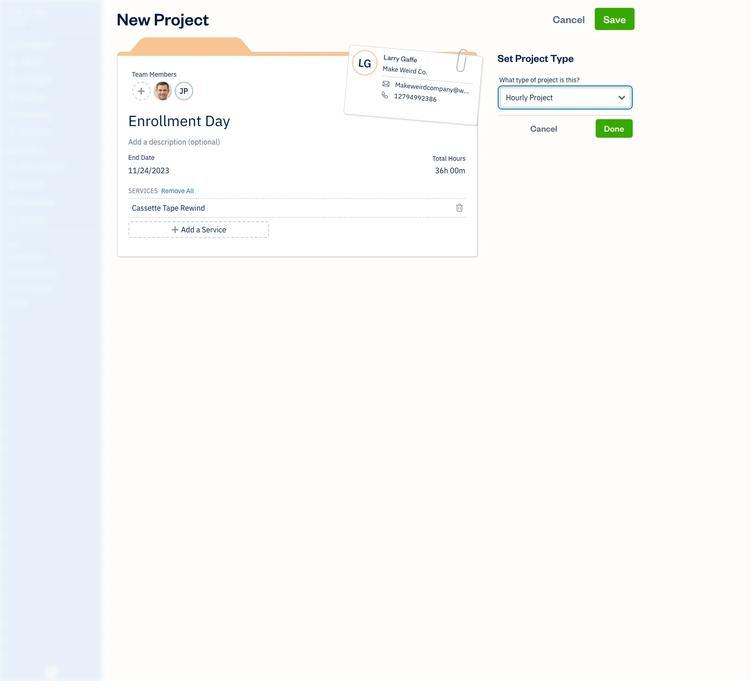 Task type: describe. For each thing, give the bounding box(es) containing it.
invoice image
[[6, 93, 17, 102]]

service
[[202, 225, 226, 234]]

settings image
[[7, 299, 99, 306]]

inc
[[36, 8, 49, 18]]

larry
[[383, 53, 400, 63]]

team members
[[132, 70, 177, 79]]

timer image
[[6, 163, 17, 172]]

items and services image
[[7, 269, 99, 276]]

Project Description text field
[[128, 136, 382, 147]]

done button
[[596, 119, 633, 138]]

make
[[382, 64, 398, 74]]

team members image
[[7, 254, 99, 262]]

this?
[[566, 76, 580, 84]]

services remove all
[[128, 187, 194, 195]]

bank connections image
[[7, 284, 99, 291]]

save button
[[595, 8, 634, 30]]

new
[[117, 8, 151, 30]]

rewind
[[180, 203, 205, 213]]

Project Type field
[[499, 87, 631, 108]]

project image
[[6, 146, 17, 155]]

what type of project is this? element
[[498, 69, 633, 116]]

phone image
[[380, 91, 390, 99]]

remove all button
[[159, 183, 194, 196]]

hourly
[[506, 93, 528, 102]]

Hourly Budget text field
[[435, 166, 466, 175]]

dashboard image
[[6, 40, 17, 49]]

project for new
[[154, 8, 209, 30]]

cancel for the topmost the cancel button
[[553, 12, 585, 25]]

turtle
[[7, 8, 34, 18]]

cassette tape rewind
[[132, 203, 205, 213]]

total
[[432, 154, 447, 163]]

save
[[603, 12, 626, 25]]

End date in  format text field
[[128, 166, 241, 175]]

remove project service image
[[455, 202, 464, 214]]

plus image
[[171, 224, 179, 235]]

add a service
[[181, 225, 226, 234]]

expense image
[[6, 128, 17, 137]]

larry gaffe make weird co.
[[382, 53, 427, 76]]

type
[[516, 76, 529, 84]]

date
[[141, 153, 155, 162]]

hourly project
[[506, 93, 553, 102]]

members
[[149, 70, 177, 79]]

apps image
[[7, 239, 99, 247]]

set project type
[[498, 51, 574, 64]]

main element
[[0, 0, 125, 681]]

weird
[[399, 66, 417, 75]]

money image
[[6, 181, 17, 190]]

freshbooks image
[[43, 666, 58, 678]]

all
[[186, 187, 194, 195]]

co.
[[418, 67, 427, 76]]

12794992386
[[394, 92, 437, 104]]

chart image
[[6, 198, 17, 208]]

end date
[[128, 153, 155, 162]]



Task type: vqa. For each thing, say whether or not it's contained in the screenshot.
invoice image
yes



Task type: locate. For each thing, give the bounding box(es) containing it.
envelope image
[[381, 80, 391, 88]]

project
[[154, 8, 209, 30], [515, 51, 548, 64], [530, 93, 553, 102]]

client image
[[6, 58, 17, 67]]

0 vertical spatial project
[[154, 8, 209, 30]]

new project
[[117, 8, 209, 30]]

of
[[530, 76, 536, 84]]

done
[[604, 123, 624, 134]]

0 vertical spatial cancel button
[[544, 8, 593, 30]]

cancel button down hourly project
[[498, 119, 590, 138]]

lg
[[357, 55, 372, 71]]

what
[[499, 76, 515, 84]]

type
[[550, 51, 574, 64]]

cancel up type
[[553, 12, 585, 25]]

payment image
[[6, 110, 17, 120]]

project for hourly
[[530, 93, 553, 102]]

cancel
[[553, 12, 585, 25], [530, 123, 557, 134]]

tape
[[163, 203, 179, 213]]

hours
[[448, 154, 466, 163]]

cancel button
[[544, 8, 593, 30], [498, 119, 590, 138]]

owner
[[7, 18, 24, 25]]

makeweirdcompany@weird.co
[[395, 81, 484, 97]]

gaffe
[[400, 54, 417, 64]]

1 vertical spatial cancel button
[[498, 119, 590, 138]]

jp
[[179, 86, 188, 96]]

total hours
[[432, 154, 466, 163]]

cassette
[[132, 203, 161, 213]]

add
[[181, 225, 194, 234]]

project for set
[[515, 51, 548, 64]]

2 vertical spatial project
[[530, 93, 553, 102]]

project inside "field"
[[530, 93, 553, 102]]

a
[[196, 225, 200, 234]]

set
[[498, 51, 513, 64]]

what type of project is this?
[[499, 76, 580, 84]]

team
[[132, 70, 148, 79]]

add team member image
[[137, 86, 145, 97]]

remove
[[161, 187, 185, 195]]

cancel for the bottom the cancel button
[[530, 123, 557, 134]]

add a service button
[[128, 221, 269, 238]]

Project Name text field
[[128, 111, 382, 130]]

is
[[560, 76, 564, 84]]

project
[[538, 76, 558, 84]]

end
[[128, 153, 139, 162]]

services
[[128, 187, 158, 195]]

turtle inc owner
[[7, 8, 49, 25]]

estimate image
[[6, 75, 17, 85]]

cancel button up type
[[544, 8, 593, 30]]

report image
[[6, 216, 17, 225]]

1 vertical spatial project
[[515, 51, 548, 64]]

1 vertical spatial cancel
[[530, 123, 557, 134]]

cancel down hourly project
[[530, 123, 557, 134]]

0 vertical spatial cancel
[[553, 12, 585, 25]]



